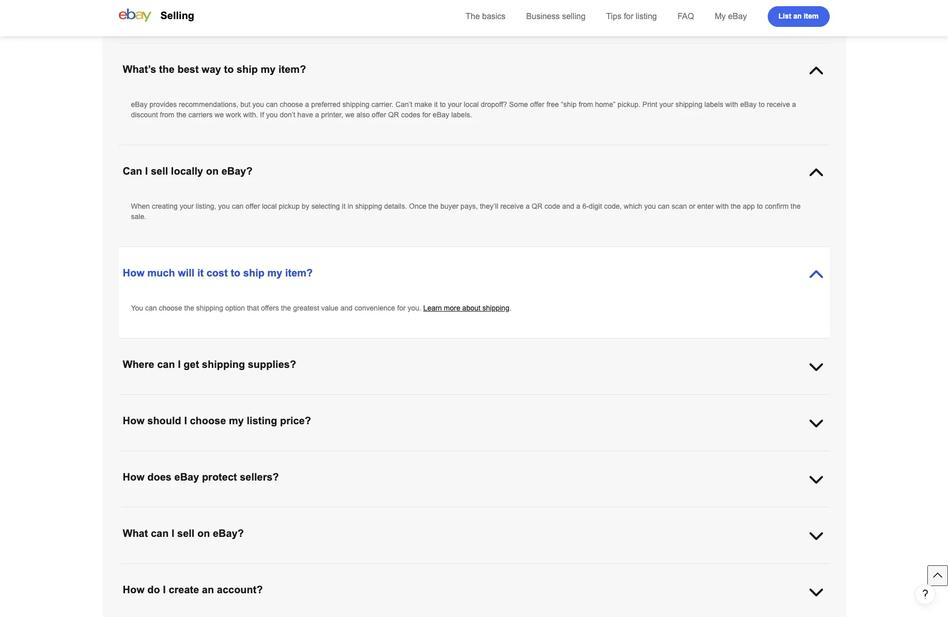 Task type: vqa. For each thing, say whether or not it's contained in the screenshot.
the top receive
yes



Task type: describe. For each thing, give the bounding box(es) containing it.
or inside for most items, we can provide a price recommendation for you based on recently sold, similar items. how you price your item can depend on how you prefer to sell it—auction or buy it now. choose a lower starting price for auctions to create more interest.
[[696, 452, 702, 460]]

app
[[744, 202, 756, 210]]

you.
[[408, 304, 422, 312]]

price?
[[280, 415, 311, 427]]

violate
[[508, 565, 529, 573]]

the right once
[[429, 202, 439, 210]]

recommendations,
[[179, 100, 239, 109]]

tips
[[607, 12, 622, 21]]

how for how much does it cost to sell?
[[123, 7, 145, 19]]

for inside the ebay provides recommendations, but you can choose a preferred shipping carrier. can't make it to your local dropoff? some offer free "ship from home" pickup. print your shipping labels with ebay to receive a discount from the carriers we work with. if you don't have a printer, we also offer qr codes for ebay labels.
[[423, 111, 431, 119]]

carrier.
[[372, 100, 394, 109]]

work
[[226, 111, 241, 119]]

greatest
[[293, 304, 319, 312]]

it right selling
[[205, 7, 211, 19]]

1 vertical spatial my
[[268, 267, 283, 279]]

.
[[510, 304, 512, 312]]

sell inside for most items, we can provide a price recommendation for you based on recently sold, similar items. how you price your item can depend on how you prefer to sell it—auction or buy it now. choose a lower starting price for auctions to create more interest.
[[646, 452, 657, 460]]

your up labels.
[[448, 100, 462, 109]]

shipping left labels
[[676, 100, 703, 109]]

faq link
[[678, 12, 695, 21]]

1 vertical spatial choose
[[159, 304, 182, 312]]

much for does
[[148, 7, 175, 19]]

for down items,
[[175, 462, 183, 471]]

almost
[[172, 565, 193, 573]]

have
[[298, 111, 313, 119]]

1 vertical spatial and
[[341, 304, 353, 312]]

to left sell?
[[238, 7, 248, 19]]

property.
[[643, 565, 671, 573]]

or right laws, at the bottom right of page
[[563, 565, 569, 573]]

the basics
[[466, 12, 506, 21]]

how should i choose my listing price?
[[123, 415, 311, 427]]

details.
[[385, 202, 407, 210]]

i for choose
[[184, 415, 187, 427]]

ebay up discount
[[131, 100, 148, 109]]

from right "ship
[[579, 100, 594, 109]]

carriers
[[189, 111, 213, 119]]

for left 'you.'
[[398, 304, 406, 312]]

0 horizontal spatial listing
[[247, 415, 277, 427]]

2 vertical spatial my
[[229, 415, 244, 427]]

the right the confirm
[[791, 202, 801, 210]]

creating
[[152, 202, 178, 210]]

we
[[438, 565, 449, 573]]

for right tips
[[624, 12, 634, 21]]

choose
[[743, 452, 768, 460]]

the right "offers"
[[281, 304, 291, 312]]

unused
[[337, 565, 361, 573]]

0 vertical spatial item?
[[279, 64, 306, 75]]

i right can
[[145, 165, 148, 177]]

cost for does
[[214, 7, 235, 19]]

starting
[[131, 462, 155, 471]]

choose inside the ebay provides recommendations, but you can choose a preferred shipping carrier. can't make it to your local dropoff? some offer free "ship from home" pickup. print your shipping labels with ebay to receive a discount from the carriers we work with. if you don't have a printer, we also offer qr codes for ebay labels.
[[280, 100, 303, 109]]

closet.
[[415, 565, 436, 573]]

will
[[178, 267, 195, 279]]

learn more about shipping link
[[424, 304, 510, 312]]

where can i get shipping supplies?
[[123, 359, 296, 370]]

what can i sell on ebay?
[[123, 528, 244, 539]]

the basics link
[[466, 12, 506, 21]]

i for create
[[163, 584, 166, 596]]

local inside the ebay provides recommendations, but you can choose a preferred shipping carrier. can't make it to your local dropoff? some offer free "ship from home" pickup. print your shipping labels with ebay to receive a discount from the carriers we work with. if you don't have a printer, we also offer qr codes for ebay labels.
[[464, 100, 479, 109]]

get
[[184, 359, 199, 370]]

from down provides
[[160, 111, 175, 119]]

0 vertical spatial my
[[261, 64, 276, 75]]

recommendation
[[257, 452, 311, 460]]

we inside for most items, we can provide a price recommendation for you based on recently sold, similar items. how you price your item can depend on how you prefer to sell it—auction or buy it now. choose a lower starting price for auctions to create more interest.
[[183, 452, 192, 460]]

1 horizontal spatial an
[[794, 12, 803, 20]]

best
[[178, 64, 199, 75]]

shipping up also
[[343, 100, 370, 109]]

buyer
[[441, 202, 459, 210]]

2 vertical spatial choose
[[190, 415, 226, 427]]

1 vertical spatial ship
[[243, 267, 265, 279]]

item inside for most items, we can provide a price recommendation for you based on recently sold, similar items. how you price your item can depend on how you prefer to sell it—auction or buy it now. choose a lower starting price for auctions to create more interest.
[[522, 452, 536, 460]]

"ship
[[561, 100, 577, 109]]

you right items.
[[475, 452, 486, 460]]

but
[[241, 100, 251, 109]]

supplies?
[[248, 359, 296, 370]]

2 horizontal spatial price
[[488, 452, 504, 460]]

labels
[[705, 100, 724, 109]]

shipping left "option"
[[196, 304, 223, 312]]

pickup.
[[618, 100, 641, 109]]

code
[[545, 202, 561, 210]]

provide
[[208, 452, 232, 460]]

qr inside when creating your listing, you can offer local pickup by selecting it in shipping details. once the buyer pays, they'll receive a qr code and a 6-digit code, which you can scan or enter with the app to confirm the sale.
[[532, 202, 543, 210]]

protect
[[202, 472, 237, 483]]

digit
[[589, 202, 603, 210]]

the inside the ebay provides recommendations, but you can choose a preferred shipping carrier. can't make it to your local dropoff? some offer free "ship from home" pickup. print your shipping labels with ebay to receive a discount from the carriers we work with. if you don't have a printer, we also offer qr codes for ebay labels.
[[177, 111, 187, 119]]

shipping inside when creating your listing, you can offer local pickup by selecting it in shipping details. once the buyer pays, they'll receive a qr code and a 6-digit code, which you can scan or enter with the app to confirm the sale.
[[356, 202, 383, 210]]

how inside for most items, we can provide a price recommendation for you based on recently sold, similar items. how you price your item can depend on how you prefer to sell it—auction or buy it now. choose a lower starting price for auctions to create more interest.
[[458, 452, 473, 460]]

it—auction
[[659, 452, 694, 460]]

some
[[510, 100, 529, 109]]

tips for listing link
[[607, 12, 658, 21]]

list an item link
[[768, 6, 830, 27]]

basics
[[483, 12, 506, 21]]

0 vertical spatial more
[[444, 304, 461, 312]]

to down provide
[[214, 462, 220, 471]]

selling
[[161, 10, 194, 21]]

1 horizontal spatial we
[[215, 111, 224, 119]]

shipping right about
[[483, 304, 510, 312]]

sell right can
[[151, 165, 168, 177]]

how does ebay protect sellers?
[[123, 472, 279, 483]]

the left app
[[731, 202, 742, 210]]

for left "based"
[[313, 452, 322, 460]]

do
[[148, 584, 160, 596]]

now.
[[725, 452, 741, 460]]

depend
[[552, 452, 576, 460]]

what's the best way to ship my item?
[[123, 64, 306, 75]]

with inside the ebay provides recommendations, but you can choose a preferred shipping carrier. can't make it to your local dropoff? some offer free "ship from home" pickup. print your shipping labels with ebay to receive a discount from the carriers we work with. if you don't have a printer, we also offer qr codes for ebay labels.
[[726, 100, 739, 109]]

homemade
[[243, 565, 279, 573]]

pays,
[[461, 202, 478, 210]]

offers
[[261, 304, 279, 312]]

any
[[531, 565, 542, 573]]

sellers?
[[240, 472, 279, 483]]

selling
[[563, 12, 586, 21]]

also
[[357, 111, 370, 119]]

when creating your listing, you can offer local pickup by selecting it in shipping details. once the buyer pays, they'll receive a qr code and a 6-digit code, which you can scan or enter with the app to confirm the sale.
[[131, 202, 801, 221]]

once
[[409, 202, 427, 210]]

ebay down auctions
[[175, 472, 199, 483]]

you for you can choose the shipping option that offers the greatest value and convenience for you. learn more about shipping .
[[131, 304, 143, 312]]

for most items, we can provide a price recommendation for you based on recently sold, similar items. how you price your item can depend on how you prefer to sell it—auction or buy it now. choose a lower starting price for auctions to create more interest.
[[131, 452, 793, 471]]

to right make
[[440, 100, 446, 109]]

ebay provides recommendations, but you can choose a preferred shipping carrier. can't make it to your local dropoff? some offer free "ship from home" pickup. print your shipping labels with ebay to receive a discount from the carriers we work with. if you don't have a printer, we also offer qr codes for ebay labels.
[[131, 100, 797, 119]]

you can choose the shipping option that offers the greatest value and convenience for you. learn more about shipping .
[[131, 304, 512, 312]]

which
[[624, 202, 643, 210]]

it
[[719, 452, 723, 460]]

receive inside when creating your listing, you can offer local pickup by selecting it in shipping details. once the buyer pays, they'll receive a qr code and a 6-digit code, which you can scan or enter with the app to confirm the sale.
[[501, 202, 524, 210]]

if
[[260, 111, 264, 119]]

on right locally
[[206, 165, 219, 177]]

from left closet.
[[382, 565, 397, 573]]

they'll
[[480, 202, 499, 210]]

you for you can sell almost anything, from homemade goods to used or unused items from your closet. we restrict items that violate any laws, or infringe on intellectual property.
[[131, 565, 143, 573]]

offer inside when creating your listing, you can offer local pickup by selecting it in shipping details. once the buyer pays, they'll receive a qr code and a 6-digit code, which you can scan or enter with the app to confirm the sale.
[[246, 202, 260, 210]]

auctions
[[185, 462, 212, 471]]

business selling
[[527, 12, 586, 21]]

or right used
[[329, 565, 335, 573]]

you can sell almost anything, from homemade goods to used or unused items from your closet. we restrict items that violate any laws, or infringe on intellectual property.
[[131, 565, 671, 573]]

on right "based"
[[359, 452, 367, 460]]

items.
[[437, 452, 456, 460]]

convenience
[[355, 304, 396, 312]]

qr inside the ebay provides recommendations, but you can choose a preferred shipping carrier. can't make it to your local dropoff? some offer free "ship from home" pickup. print your shipping labels with ebay to receive a discount from the carriers we work with. if you don't have a printer, we also offer qr codes for ebay labels.
[[389, 111, 399, 119]]

with.
[[243, 111, 258, 119]]

about
[[463, 304, 481, 312]]

scan
[[672, 202, 688, 210]]

how much does it cost to sell?
[[123, 7, 275, 19]]



Task type: locate. For each thing, give the bounding box(es) containing it.
item
[[805, 12, 819, 20], [522, 452, 536, 460]]

much for will
[[148, 267, 175, 279]]

1 horizontal spatial price
[[240, 452, 255, 460]]

labels.
[[452, 111, 473, 119]]

0 horizontal spatial more
[[244, 462, 261, 471]]

0 horizontal spatial price
[[157, 462, 173, 471]]

0 vertical spatial you
[[131, 304, 143, 312]]

qr down can't
[[389, 111, 399, 119]]

ship up "offers"
[[243, 267, 265, 279]]

2 items from the left
[[474, 565, 492, 573]]

1 horizontal spatial does
[[178, 7, 202, 19]]

to right prefer
[[638, 452, 644, 460]]

sale.
[[131, 213, 146, 221]]

0 vertical spatial that
[[247, 304, 259, 312]]

0 horizontal spatial that
[[247, 304, 259, 312]]

that left violate
[[494, 565, 506, 573]]

my up "if"
[[261, 64, 276, 75]]

and inside when creating your listing, you can offer local pickup by selecting it in shipping details. once the buyer pays, they'll receive a qr code and a 6-digit code, which you can scan or enter with the app to confirm the sale.
[[563, 202, 575, 210]]

can't
[[396, 100, 413, 109]]

i
[[145, 165, 148, 177], [178, 359, 181, 370], [184, 415, 187, 427], [172, 528, 175, 539], [163, 584, 166, 596]]

0 horizontal spatial create
[[169, 584, 199, 596]]

similar
[[414, 452, 435, 460]]

1 horizontal spatial receive
[[767, 100, 791, 109]]

to right way
[[224, 64, 234, 75]]

anything,
[[195, 565, 225, 573]]

2 horizontal spatial choose
[[280, 100, 303, 109]]

0 horizontal spatial offer
[[246, 202, 260, 210]]

0 vertical spatial offer
[[531, 100, 545, 109]]

1 horizontal spatial item
[[805, 12, 819, 20]]

0 horizontal spatial local
[[262, 202, 277, 210]]

where
[[123, 359, 154, 370]]

0 vertical spatial cost
[[214, 7, 235, 19]]

how for how does ebay protect sellers?
[[123, 472, 145, 483]]

you left "based"
[[324, 452, 336, 460]]

choose down 'will'
[[159, 304, 182, 312]]

the
[[159, 64, 175, 75], [177, 111, 187, 119], [429, 202, 439, 210], [731, 202, 742, 210], [791, 202, 801, 210], [184, 304, 194, 312], [281, 304, 291, 312]]

1 horizontal spatial offer
[[372, 111, 387, 119]]

shipping right get
[[202, 359, 245, 370]]

prefer
[[617, 452, 636, 460]]

1 you from the top
[[131, 304, 143, 312]]

1 vertical spatial qr
[[532, 202, 543, 210]]

to left used
[[303, 565, 309, 573]]

offer down carrier.
[[372, 111, 387, 119]]

items
[[363, 565, 380, 573], [474, 565, 492, 573]]

0 horizontal spatial items
[[363, 565, 380, 573]]

i right should on the left bottom
[[184, 415, 187, 427]]

1 vertical spatial cost
[[207, 267, 228, 279]]

0 vertical spatial qr
[[389, 111, 399, 119]]

lower
[[776, 452, 793, 460]]

to
[[238, 7, 248, 19], [224, 64, 234, 75], [440, 100, 446, 109], [759, 100, 765, 109], [758, 202, 764, 210], [231, 267, 241, 279], [638, 452, 644, 460], [214, 462, 220, 471], [303, 565, 309, 573]]

with
[[726, 100, 739, 109], [717, 202, 729, 210]]

0 horizontal spatial does
[[148, 472, 172, 483]]

1 vertical spatial listing
[[247, 415, 277, 427]]

i for sell
[[172, 528, 175, 539]]

for down make
[[423, 111, 431, 119]]

infringe
[[571, 565, 595, 573]]

how for how do i create an account?
[[123, 584, 145, 596]]

business selling link
[[527, 12, 586, 21]]

1 horizontal spatial qr
[[532, 202, 543, 210]]

0 vertical spatial item
[[805, 12, 819, 20]]

0 horizontal spatial choose
[[159, 304, 182, 312]]

interest.
[[263, 462, 288, 471]]

create down provide
[[222, 462, 242, 471]]

0 vertical spatial much
[[148, 7, 175, 19]]

on left how
[[578, 452, 586, 460]]

more inside for most items, we can provide a price recommendation for you based on recently sold, similar items. how you price your item can depend on how you prefer to sell it—auction or buy it now. choose a lower starting price for auctions to create more interest.
[[244, 462, 261, 471]]

with right 'enter'
[[717, 202, 729, 210]]

ebay left labels.
[[433, 111, 450, 119]]

2 horizontal spatial we
[[346, 111, 355, 119]]

for
[[624, 12, 634, 21], [423, 111, 431, 119], [398, 304, 406, 312], [313, 452, 322, 460], [175, 462, 183, 471]]

it inside when creating your listing, you can offer local pickup by selecting it in shipping details. once the buyer pays, they'll receive a qr code and a 6-digit code, which you can scan or enter with the app to confirm the sale.
[[342, 202, 346, 210]]

laws,
[[544, 565, 561, 573]]

1 vertical spatial offer
[[372, 111, 387, 119]]

your left closet.
[[399, 565, 413, 573]]

we up auctions
[[183, 452, 192, 460]]

2 much from the top
[[148, 267, 175, 279]]

for
[[131, 452, 142, 460]]

sell up almost at the bottom of page
[[177, 528, 195, 539]]

choose up provide
[[190, 415, 226, 427]]

0 vertical spatial receive
[[767, 100, 791, 109]]

0 vertical spatial does
[[178, 7, 202, 19]]

from up account?
[[227, 565, 241, 573]]

listing
[[636, 12, 658, 21], [247, 415, 277, 427]]

1 horizontal spatial more
[[444, 304, 461, 312]]

1 horizontal spatial and
[[563, 202, 575, 210]]

from
[[579, 100, 594, 109], [160, 111, 175, 119], [227, 565, 241, 573], [382, 565, 397, 573]]

1 vertical spatial receive
[[501, 202, 524, 210]]

an right list at the right of page
[[794, 12, 803, 20]]

ebay? right locally
[[222, 165, 253, 177]]

more up sellers?
[[244, 462, 261, 471]]

0 vertical spatial local
[[464, 100, 479, 109]]

how
[[123, 7, 145, 19], [123, 267, 145, 279], [123, 415, 145, 427], [458, 452, 473, 460], [123, 472, 145, 483], [123, 584, 145, 596]]

ebay? for can i sell locally on ebay?
[[222, 165, 253, 177]]

more
[[444, 304, 461, 312], [244, 462, 261, 471]]

much
[[148, 7, 175, 19], [148, 267, 175, 279]]

i left get
[[178, 359, 181, 370]]

restrict
[[451, 565, 472, 573]]

1 vertical spatial local
[[262, 202, 277, 210]]

to right labels
[[759, 100, 765, 109]]

0 vertical spatial an
[[794, 12, 803, 20]]

0 horizontal spatial an
[[202, 584, 214, 596]]

with inside when creating your listing, you can offer local pickup by selecting it in shipping details. once the buyer pays, they'll receive a qr code and a 6-digit code, which you can scan or enter with the app to confirm the sale.
[[717, 202, 729, 210]]

on up anything,
[[198, 528, 210, 539]]

1 vertical spatial with
[[717, 202, 729, 210]]

print
[[643, 100, 658, 109]]

it right 'will'
[[198, 267, 204, 279]]

you
[[131, 304, 143, 312], [131, 565, 143, 573]]

ship up but
[[237, 64, 258, 75]]

can inside the ebay provides recommendations, but you can choose a preferred shipping carrier. can't make it to your local dropoff? some offer free "ship from home" pickup. print your shipping labels with ebay to receive a discount from the carriers we work with. if you don't have a printer, we also offer qr codes for ebay labels.
[[266, 100, 278, 109]]

dropoff?
[[481, 100, 508, 109]]

1 horizontal spatial create
[[222, 462, 242, 471]]

how much will it cost to ship my item?
[[123, 267, 313, 279]]

1 vertical spatial create
[[169, 584, 199, 596]]

with right labels
[[726, 100, 739, 109]]

cost left sell?
[[214, 7, 235, 19]]

1 vertical spatial item?
[[285, 267, 313, 279]]

the left "best"
[[159, 64, 175, 75]]

0 vertical spatial with
[[726, 100, 739, 109]]

1 vertical spatial ebay?
[[213, 528, 244, 539]]

or inside when creating your listing, you can offer local pickup by selecting it in shipping details. once the buyer pays, they'll receive a qr code and a 6-digit code, which you can scan or enter with the app to confirm the sale.
[[690, 202, 696, 210]]

sell left almost at the bottom of page
[[159, 565, 170, 573]]

1 vertical spatial more
[[244, 462, 261, 471]]

ebay right my at top right
[[729, 12, 748, 21]]

can i sell locally on ebay?
[[123, 165, 253, 177]]

price
[[240, 452, 255, 460], [488, 452, 504, 460], [157, 462, 173, 471]]

1 vertical spatial you
[[131, 565, 143, 573]]

local
[[464, 100, 479, 109], [262, 202, 277, 210]]

value
[[321, 304, 339, 312]]

shipping
[[343, 100, 370, 109], [676, 100, 703, 109], [356, 202, 383, 210], [196, 304, 223, 312], [483, 304, 510, 312], [202, 359, 245, 370]]

most
[[144, 452, 160, 460]]

to inside when creating your listing, you can offer local pickup by selecting it in shipping details. once the buyer pays, they'll receive a qr code and a 6-digit code, which you can scan or enter with the app to confirm the sale.
[[758, 202, 764, 210]]

to up "option"
[[231, 267, 241, 279]]

1 items from the left
[[363, 565, 380, 573]]

sell?
[[251, 7, 275, 19]]

your inside when creating your listing, you can offer local pickup by selecting it in shipping details. once the buyer pays, they'll receive a qr code and a 6-digit code, which you can scan or enter with the app to confirm the sale.
[[180, 202, 194, 210]]

0 horizontal spatial item
[[522, 452, 536, 460]]

i up almost at the bottom of page
[[172, 528, 175, 539]]

your
[[448, 100, 462, 109], [660, 100, 674, 109], [180, 202, 194, 210], [506, 452, 520, 460], [399, 565, 413, 573]]

qr left code
[[532, 202, 543, 210]]

0 horizontal spatial we
[[183, 452, 192, 460]]

what
[[123, 528, 148, 539]]

1 much from the top
[[148, 7, 175, 19]]

local up labels.
[[464, 100, 479, 109]]

1 vertical spatial much
[[148, 267, 175, 279]]

preferred
[[311, 100, 341, 109]]

your right print
[[660, 100, 674, 109]]

and
[[563, 202, 575, 210], [341, 304, 353, 312]]

cost right 'will'
[[207, 267, 228, 279]]

my
[[261, 64, 276, 75], [268, 267, 283, 279], [229, 415, 244, 427]]

home"
[[596, 100, 616, 109]]

2 horizontal spatial offer
[[531, 100, 545, 109]]

learn
[[424, 304, 442, 312]]

it right make
[[435, 100, 438, 109]]

what's
[[123, 64, 156, 75]]

you right how
[[603, 452, 615, 460]]

help, opens dialogs image
[[921, 590, 931, 600]]

or right scan
[[690, 202, 696, 210]]

the
[[466, 12, 480, 21]]

you right "if"
[[266, 111, 278, 119]]

we left the work
[[215, 111, 224, 119]]

2 you from the top
[[131, 565, 143, 573]]

pickup
[[279, 202, 300, 210]]

and right value
[[341, 304, 353, 312]]

used
[[311, 565, 327, 573]]

0 vertical spatial ebay?
[[222, 165, 253, 177]]

1 horizontal spatial choose
[[190, 415, 226, 427]]

the down 'will'
[[184, 304, 194, 312]]

i right do
[[163, 584, 166, 596]]

my up "offers"
[[268, 267, 283, 279]]

or left the buy at right
[[696, 452, 702, 460]]

1 horizontal spatial local
[[464, 100, 479, 109]]

local inside when creating your listing, you can offer local pickup by selecting it in shipping details. once the buyer pays, they'll receive a qr code and a 6-digit code, which you can scan or enter with the app to confirm the sale.
[[262, 202, 277, 210]]

sell
[[151, 165, 168, 177], [646, 452, 657, 460], [177, 528, 195, 539], [159, 565, 170, 573]]

you right "listing,"
[[218, 202, 230, 210]]

ebay? for what can i sell on ebay?
[[213, 528, 244, 539]]

0 vertical spatial ship
[[237, 64, 258, 75]]

how
[[588, 452, 601, 460]]

1 horizontal spatial that
[[494, 565, 506, 573]]

ebay
[[729, 12, 748, 21], [131, 100, 148, 109], [741, 100, 757, 109], [433, 111, 450, 119], [175, 472, 199, 483]]

ebay?
[[222, 165, 253, 177], [213, 528, 244, 539]]

0 vertical spatial choose
[[280, 100, 303, 109]]

price down items,
[[157, 462, 173, 471]]

price up sellers?
[[240, 452, 255, 460]]

recently
[[369, 452, 395, 460]]

cost for will
[[207, 267, 228, 279]]

how for how should i choose my listing price?
[[123, 415, 145, 427]]

1 vertical spatial an
[[202, 584, 214, 596]]

1 vertical spatial that
[[494, 565, 506, 573]]

you right which
[[645, 202, 657, 210]]

0 vertical spatial create
[[222, 462, 242, 471]]

on right infringe
[[597, 565, 605, 573]]

receive inside the ebay provides recommendations, but you can choose a preferred shipping carrier. can't make it to your local dropoff? some offer free "ship from home" pickup. print your shipping labels with ebay to receive a discount from the carriers we work with. if you don't have a printer, we also offer qr codes for ebay labels.
[[767, 100, 791, 109]]

2 vertical spatial offer
[[246, 202, 260, 210]]

that
[[247, 304, 259, 312], [494, 565, 506, 573]]

to right app
[[758, 202, 764, 210]]

it left in
[[342, 202, 346, 210]]

and right code
[[563, 202, 575, 210]]

an down anything,
[[202, 584, 214, 596]]

ebay right labels
[[741, 100, 757, 109]]

my
[[715, 12, 727, 21]]

1 horizontal spatial listing
[[636, 12, 658, 21]]

shipping right in
[[356, 202, 383, 210]]

items,
[[162, 452, 181, 460]]

0 vertical spatial listing
[[636, 12, 658, 21]]

the left carriers
[[177, 111, 187, 119]]

we left also
[[346, 111, 355, 119]]

item? up don't
[[279, 64, 306, 75]]

your left the depend
[[506, 452, 520, 460]]

you up "if"
[[253, 100, 264, 109]]

1 horizontal spatial items
[[474, 565, 492, 573]]

create down almost at the bottom of page
[[169, 584, 199, 596]]

listing right tips
[[636, 12, 658, 21]]

1 vertical spatial does
[[148, 472, 172, 483]]

6-
[[583, 202, 589, 210]]

items right restrict
[[474, 565, 492, 573]]

you
[[253, 100, 264, 109], [266, 111, 278, 119], [218, 202, 230, 210], [645, 202, 657, 210], [324, 452, 336, 460], [475, 452, 486, 460], [603, 452, 615, 460]]

ebay? up anything,
[[213, 528, 244, 539]]

discount
[[131, 111, 158, 119]]

1 vertical spatial item
[[522, 452, 536, 460]]

we
[[215, 111, 224, 119], [346, 111, 355, 119], [183, 452, 192, 460]]

more left about
[[444, 304, 461, 312]]

in
[[348, 202, 354, 210]]

i for get
[[178, 359, 181, 370]]

it inside the ebay provides recommendations, but you can choose a preferred shipping carrier. can't make it to your local dropoff? some offer free "ship from home" pickup. print your shipping labels with ebay to receive a discount from the carriers we work with. if you don't have a printer, we also offer qr codes for ebay labels.
[[435, 100, 438, 109]]

list
[[779, 12, 792, 20]]

that left "offers"
[[247, 304, 259, 312]]

free
[[547, 100, 559, 109]]

0 horizontal spatial receive
[[501, 202, 524, 210]]

items right unused
[[363, 565, 380, 573]]

listing,
[[196, 202, 216, 210]]

my up provide
[[229, 415, 244, 427]]

business
[[527, 12, 560, 21]]

local left pickup
[[262, 202, 277, 210]]

price right items.
[[488, 452, 504, 460]]

offer left free
[[531, 100, 545, 109]]

create inside for most items, we can provide a price recommendation for you based on recently sold, similar items. how you price your item can depend on how you prefer to sell it—auction or buy it now. choose a lower starting price for auctions to create more interest.
[[222, 462, 242, 471]]

your inside for most items, we can provide a price recommendation for you based on recently sold, similar items. how you price your item can depend on how you prefer to sell it—auction or buy it now. choose a lower starting price for auctions to create more interest.
[[506, 452, 520, 460]]

how for how much will it cost to ship my item?
[[123, 267, 145, 279]]

account?
[[217, 584, 263, 596]]

0 vertical spatial and
[[563, 202, 575, 210]]

0 horizontal spatial qr
[[389, 111, 399, 119]]

can
[[123, 165, 142, 177]]

0 horizontal spatial and
[[341, 304, 353, 312]]

item right list at the right of page
[[805, 12, 819, 20]]

don't
[[280, 111, 296, 119]]



